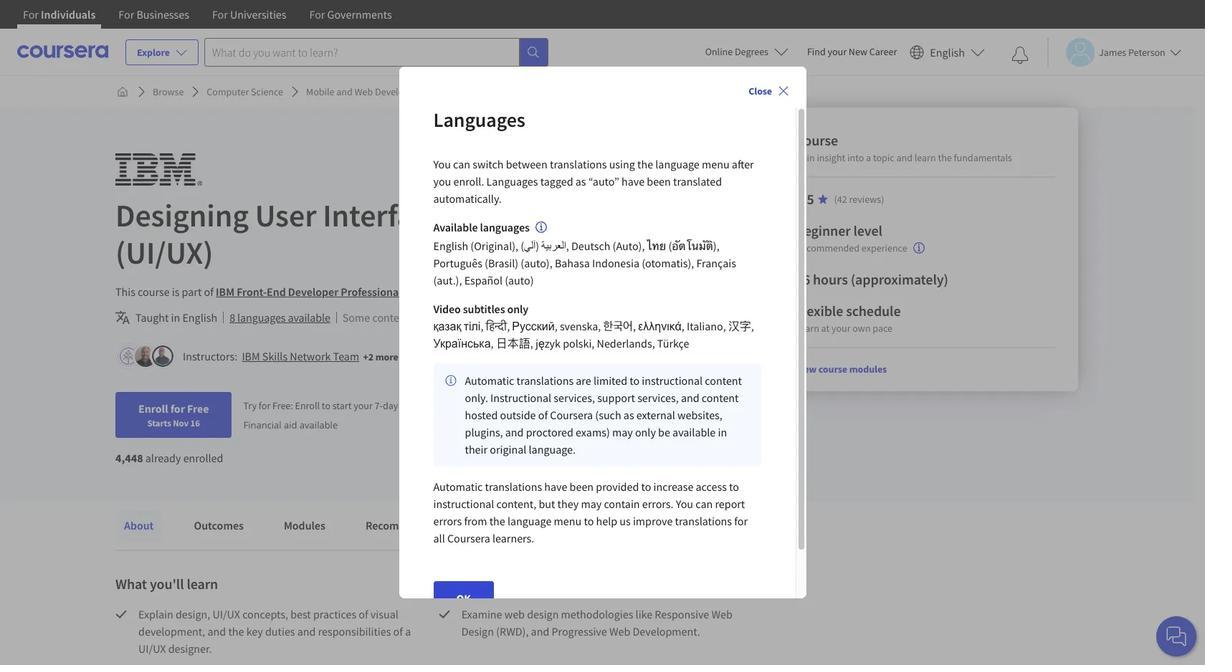 Task type: vqa. For each thing, say whether or not it's contained in the screenshot.
Bahasa
yes



Task type: locate. For each thing, give the bounding box(es) containing it.
the right from
[[490, 514, 505, 528]]

you down increase
[[676, 497, 694, 511]]

0 horizontal spatial for
[[170, 402, 185, 416]]

0 vertical spatial have
[[622, 174, 645, 188]]

you up you
[[434, 157, 451, 171]]

may inside the automatic translations have been provided to increase access to instructional content, but they may contain errors. you can report errors from the language menu to help us improve translations for all coursera learners.
[[581, 497, 602, 511]]

język
[[536, 336, 561, 350]]

ui/ux right "design,"
[[213, 607, 240, 622]]

0 vertical spatial been
[[647, 174, 671, 188]]

1 horizontal spatial can
[[696, 497, 713, 511]]

1 horizontal spatial have
[[622, 174, 645, 188]]

enroll up starts on the left bottom
[[138, 402, 168, 416]]

be down external
[[658, 425, 670, 439]]

0 vertical spatial ibm
[[216, 285, 235, 299]]

for
[[23, 7, 39, 22], [119, 7, 134, 22], [212, 7, 228, 22], [309, 7, 325, 22]]

translations inside the you can switch between translations using the language menu after you enroll. languages tagged as "auto" have been translated automatically.
[[550, 157, 607, 171]]

may
[[412, 311, 433, 325], [612, 425, 633, 439], [581, 497, 602, 511]]

for inside enroll for free starts nov 16
[[170, 402, 185, 416]]

2 horizontal spatial english
[[930, 45, 965, 59]]

web down methodologies
[[609, 625, 631, 639]]

a right responsibilities in the left of the page
[[405, 625, 411, 639]]

language right using
[[656, 157, 700, 171]]

languages up (original),
[[480, 220, 530, 234]]

english inside the english (original), العربية (آلي), deutsch (auto), ไทย (อัตโนมัติ), português (brasil) (auto), bahasa indonesia (otomatis), français (aut.), español (auto)
[[434, 238, 468, 253]]

1 vertical spatial can
[[696, 497, 713, 511]]

1 for from the left
[[23, 7, 39, 22]]

and right topic
[[897, 151, 913, 164]]

and up websites,
[[681, 391, 700, 405]]

languages up switch
[[434, 107, 525, 133]]

polski,
[[563, 336, 595, 350]]

what
[[115, 575, 147, 593]]

available down developer
[[288, 311, 330, 325]]

a right into
[[867, 151, 872, 164]]

1 horizontal spatial only
[[635, 425, 656, 439]]

1 vertical spatial have
[[545, 479, 568, 494]]

for for try
[[259, 399, 271, 412]]

türkçe
[[658, 336, 690, 350]]

available
[[288, 311, 330, 325], [300, 419, 338, 432], [673, 425, 716, 439]]

for down report
[[735, 514, 748, 528]]

0 vertical spatial ui/ux
[[213, 607, 240, 622]]

for inside try for free: enroll to start your 7-day full access free trial financial aid available
[[259, 399, 271, 412]]

learn up "design,"
[[187, 575, 218, 593]]

languages for 8
[[237, 311, 286, 325]]

computer
[[207, 85, 249, 98]]

into
[[848, 151, 865, 164]]

original
[[490, 442, 527, 456]]

coursera up 'exams)'
[[550, 408, 593, 422]]

some content may not be translated
[[343, 311, 516, 325]]

16 left hours
[[796, 270, 811, 288]]

(42 reviews)
[[835, 193, 885, 206]]

0 horizontal spatial you
[[434, 157, 451, 171]]

the inside course gain insight into a topic and learn the fundamentals
[[939, 151, 953, 164]]

available right the aid
[[300, 419, 338, 432]]

menu down they
[[554, 514, 582, 528]]

access inside the automatic translations have been provided to increase access to instructional content, but they may contain errors. you can report errors from the language menu to help us improve translations for all coursera learners.
[[696, 479, 727, 494]]

0 horizontal spatial course
[[138, 285, 170, 299]]

2 vertical spatial your
[[354, 399, 373, 412]]

0 horizontal spatial enroll
[[138, 402, 168, 416]]

your right at
[[832, 322, 851, 335]]

new
[[849, 45, 868, 58]]

languages down 'between' at left
[[487, 174, 538, 188]]

0 vertical spatial may
[[412, 311, 433, 325]]

instructional inside the automatic translations are limited to instructional content only. instructional services, support services, and content hosted outside of coursera (such as external websites, plugins, and proctored exams) may only be available in their original language.
[[642, 373, 703, 388]]

career
[[870, 45, 897, 58]]

can left report
[[696, 497, 713, 511]]

web right responsive
[[712, 607, 733, 622]]

try for free: enroll to start your 7-day full access free trial financial aid available
[[243, 399, 480, 432]]

may inside the automatic translations are limited to instructional content only. instructional services, support services, and content hosted outside of coursera (such as external websites, plugins, and proctored exams) may only be available in their original language.
[[612, 425, 633, 439]]

0 vertical spatial learn
[[915, 151, 937, 164]]

subtitles
[[463, 302, 505, 316]]

have up but
[[545, 479, 568, 494]]

1 horizontal spatial languages
[[480, 220, 530, 234]]

0 vertical spatial 16
[[796, 270, 811, 288]]

can inside the automatic translations have been provided to increase access to instructional content, but they may contain errors. you can report errors from the language menu to help us improve translations for all coursera learners.
[[696, 497, 713, 511]]

for left universities
[[212, 7, 228, 22]]

the left key
[[228, 625, 244, 639]]

english down part
[[182, 311, 217, 325]]

english up 'português'
[[434, 238, 468, 253]]

0 vertical spatial automatic
[[465, 373, 514, 388]]

a inside explain design, ui/ux concepts, best practices of visual development, and the key duties and responsibilities of a ui/ux designer.
[[405, 625, 411, 639]]

experiences
[[520, 196, 682, 235]]

may left not
[[412, 311, 433, 325]]

1 vertical spatial languages
[[237, 311, 286, 325]]

1 horizontal spatial enroll
[[295, 399, 320, 412]]

(auto),
[[613, 238, 645, 253]]

0 vertical spatial only
[[507, 302, 529, 316]]

0 horizontal spatial learn
[[187, 575, 218, 593]]

nederlands,
[[597, 336, 655, 350]]

1 horizontal spatial services,
[[638, 391, 679, 405]]

0 vertical spatial coursera
[[550, 408, 593, 422]]

language down content,
[[508, 514, 552, 528]]

0 horizontal spatial language
[[508, 514, 552, 528]]

translated up (อัตโนมัติ),
[[673, 174, 722, 188]]

languages dialog
[[399, 67, 806, 650]]

chat with us image
[[1165, 625, 1188, 648]]

translations up tagged on the left
[[550, 157, 607, 171]]

0 horizontal spatial web
[[355, 85, 373, 98]]

taught in english
[[136, 311, 217, 325]]

for
[[259, 399, 271, 412], [170, 402, 185, 416], [735, 514, 748, 528]]

for for businesses
[[119, 7, 134, 22]]

your inside flexible schedule learn at your own pace
[[832, 322, 851, 335]]

0 vertical spatial language
[[656, 157, 700, 171]]

improve
[[633, 514, 673, 528]]

in down websites,
[[718, 425, 727, 439]]

beginner level recommended experience
[[796, 222, 908, 255]]

only inside the automatic translations are limited to instructional content only. instructional services, support services, and content hosted outside of coursera (such as external websites, plugins, and proctored exams) may only be available in their original language.
[[635, 425, 656, 439]]

0 vertical spatial as
[[576, 174, 586, 188]]

2 for from the left
[[119, 7, 134, 22]]

ui/ux down development,
[[138, 642, 166, 656]]

the
[[939, 151, 953, 164], [638, 157, 653, 171], [490, 514, 505, 528], [228, 625, 244, 639]]

1 horizontal spatial as
[[624, 408, 634, 422]]

show notifications image
[[1012, 47, 1029, 64]]

automatic up the 'only.' at the bottom left
[[465, 373, 514, 388]]

coursera inside the automatic translations have been provided to increase access to instructional content, but they may contain errors. you can report errors from the language menu to help us improve translations for all coursera learners.
[[447, 531, 490, 545]]

1 horizontal spatial course
[[819, 363, 848, 376]]

0 horizontal spatial may
[[412, 311, 433, 325]]

0 vertical spatial languages
[[480, 220, 530, 234]]

for left governments
[[309, 7, 325, 22]]

explain
[[138, 607, 173, 622]]

content
[[373, 311, 410, 325], [705, 373, 742, 388], [702, 391, 739, 405]]

1 vertical spatial course
[[819, 363, 848, 376]]

for for enroll
[[170, 402, 185, 416]]

recommendations link
[[357, 510, 467, 541]]

only down external
[[635, 425, 656, 439]]

1 vertical spatial you
[[676, 497, 694, 511]]

as inside the you can switch between translations using the language menu after you enroll. languages tagged as "auto" have been translated automatically.
[[576, 174, 586, 188]]

developer
[[288, 285, 339, 299]]

the inside explain design, ui/ux concepts, best practices of visual development, and the key duties and responsibilities of a ui/ux designer.
[[228, 625, 244, 639]]

may up help
[[581, 497, 602, 511]]

0 vertical spatial course
[[138, 285, 170, 299]]

8
[[230, 311, 235, 325]]

browse
[[153, 85, 184, 98]]

methodologies
[[561, 607, 634, 622]]

0 horizontal spatial been
[[570, 479, 594, 494]]

automatic translations are limited to instructional content only. instructional services, support services, and content hosted outside of coursera (such as external websites, plugins, and proctored exams) may only be available in their original language.
[[465, 373, 742, 456]]

access up report
[[696, 479, 727, 494]]

None search field
[[204, 38, 549, 66]]

access right full
[[416, 399, 443, 412]]

automatic inside the automatic translations are limited to instructional content only. instructional services, support services, and content hosted outside of coursera (such as external websites, plugins, and proctored exams) may only be available in their original language.
[[465, 373, 514, 388]]

proctored
[[526, 425, 574, 439]]

ibm left skills in the left bottom of the page
[[242, 349, 260, 364]]

and
[[337, 85, 353, 98], [897, 151, 913, 164], [463, 196, 514, 235], [681, 391, 700, 405], [505, 425, 524, 439], [208, 625, 226, 639], [297, 625, 316, 639], [531, 625, 550, 639]]

instructional up from
[[434, 497, 494, 511]]

1 vertical spatial 16
[[190, 417, 200, 429]]

translations up instructional
[[517, 373, 574, 388]]

1 vertical spatial only
[[635, 425, 656, 439]]

as right (such
[[624, 408, 634, 422]]

hosted
[[465, 408, 498, 422]]

starts
[[147, 417, 171, 429]]

the inside the automatic translations have been provided to increase access to instructional content, but they may contain errors. you can report errors from the language menu to help us improve translations for all coursera learners.
[[490, 514, 505, 528]]

0 vertical spatial english
[[930, 45, 965, 59]]

content,
[[497, 497, 537, 511]]

2 vertical spatial english
[[182, 311, 217, 325]]

1 vertical spatial as
[[624, 408, 634, 422]]

0 vertical spatial can
[[453, 157, 470, 171]]

course left is
[[138, 285, 170, 299]]

1 horizontal spatial web
[[609, 625, 631, 639]]

1 horizontal spatial for
[[259, 399, 271, 412]]

for left businesses
[[119, 7, 134, 22]]

+2
[[363, 351, 374, 364]]

your left 7-
[[354, 399, 373, 412]]

languages down front-
[[237, 311, 286, 325]]

languages inside the you can switch between translations using the language menu after you enroll. languages tagged as "auto" have been translated automatically.
[[487, 174, 538, 188]]

1 vertical spatial be
[[658, 425, 670, 439]]

english (original), العربية (آلي), deutsch (auto), ไทย (อัตโนมัติ), português (brasil) (auto), bahasa indonesia (otomatis), français (aut.), español (auto)
[[434, 238, 736, 287]]

1 horizontal spatial coursera
[[550, 408, 593, 422]]

available inside the automatic translations are limited to instructional content only. instructional services, support services, and content hosted outside of coursera (such as external websites, plugins, and proctored exams) may only be available in their original language.
[[673, 425, 716, 439]]

0 horizontal spatial services,
[[554, 391, 595, 405]]

4 for from the left
[[309, 7, 325, 22]]

(rwd),
[[496, 625, 529, 639]]

web left "development"
[[355, 85, 373, 98]]

services, down are
[[554, 391, 595, 405]]

0 vertical spatial translated
[[673, 174, 722, 188]]

enroll right free:
[[295, 399, 320, 412]]

1 horizontal spatial learn
[[915, 151, 937, 164]]

using
[[609, 157, 635, 171]]

own
[[853, 322, 871, 335]]

0 horizontal spatial as
[[576, 174, 586, 188]]

languages inside dialog
[[480, 220, 530, 234]]

your right find
[[828, 45, 847, 58]]

0 horizontal spatial a
[[405, 625, 411, 639]]

aid
[[284, 419, 297, 432]]

browse link
[[147, 79, 190, 105]]

testimonials link
[[490, 510, 569, 541]]

0 vertical spatial a
[[867, 151, 872, 164]]

insight
[[817, 151, 846, 164]]

for left individuals
[[23, 7, 39, 22]]

1 vertical spatial languages
[[487, 174, 538, 188]]

and up (original),
[[463, 196, 514, 235]]

汉字,
[[728, 319, 754, 333]]

the left fundamentals
[[939, 151, 953, 164]]

websites,
[[678, 408, 723, 422]]

as left "auto"
[[576, 174, 586, 188]]

english right career
[[930, 45, 965, 59]]

1 vertical spatial language
[[508, 514, 552, 528]]

financial
[[243, 419, 282, 432]]

1 horizontal spatial you
[[676, 497, 694, 511]]

0 horizontal spatial instructional
[[434, 497, 494, 511]]

automatic translations have been provided to increase access to instructional content, but they may contain errors. you can report errors from the language menu to help us improve translations for all coursera learners.
[[434, 479, 748, 545]]

enroll for free starts nov 16
[[138, 402, 209, 429]]

coursera down from
[[447, 531, 490, 545]]

2 vertical spatial content
[[702, 391, 739, 405]]

you inside the you can switch between translations using the language menu after you enroll. languages tagged as "auto" have been translated automatically.
[[434, 157, 451, 171]]

1 horizontal spatial been
[[647, 174, 671, 188]]

been inside the you can switch between translations using the language menu after you enroll. languages tagged as "auto" have been translated automatically.
[[647, 174, 671, 188]]

1 horizontal spatial menu
[[702, 157, 730, 171]]

in right the taught
[[171, 311, 180, 325]]

to inside the automatic translations are limited to instructional content only. instructional services, support services, and content hosted outside of coursera (such as external websites, plugins, and proctored exams) may only be available in their original language.
[[630, 373, 640, 388]]

2 horizontal spatial may
[[612, 425, 633, 439]]

menu left after
[[702, 157, 730, 171]]

1 vertical spatial menu
[[554, 514, 582, 528]]

1 vertical spatial learn
[[187, 575, 218, 593]]

1 vertical spatial web
[[712, 607, 733, 622]]

help
[[596, 514, 618, 528]]

automatic for automatic translations have been provided to increase access to instructional content, but they may contain errors. you can report errors from the language menu to help us improve translations for all coursera learners.
[[434, 479, 483, 494]]

0 horizontal spatial translated
[[468, 311, 516, 325]]

0 horizontal spatial have
[[545, 479, 568, 494]]

0 vertical spatial instructional
[[642, 373, 703, 388]]

video subtitles only қазақ тілі, हिन्दी, русский, svenska, 한국어, ελληνικά, italiano, 汉字, українська, 日本語, język polski, nederlands, türkçe
[[434, 302, 754, 350]]

learn right topic
[[915, 151, 937, 164]]

can
[[453, 157, 470, 171], [696, 497, 713, 511]]

1 vertical spatial coursera
[[447, 531, 490, 545]]

and right mobile
[[337, 85, 353, 98]]

design
[[527, 607, 559, 622]]

gain
[[796, 151, 815, 164]]

for right try
[[259, 399, 271, 412]]

1 vertical spatial your
[[832, 322, 851, 335]]

1 vertical spatial in
[[718, 425, 727, 439]]

to right the limited
[[630, 373, 640, 388]]

for for governments
[[309, 7, 325, 22]]

(42
[[835, 193, 848, 206]]

languages inside button
[[237, 311, 286, 325]]

1 horizontal spatial instructional
[[642, 373, 703, 388]]

design
[[462, 625, 494, 639]]

english inside english button
[[930, 45, 965, 59]]

of up proctored
[[538, 408, 548, 422]]

course right view
[[819, 363, 848, 376]]

languages
[[480, 220, 530, 234], [237, 311, 286, 325]]

1 vertical spatial ui/ux
[[138, 642, 166, 656]]

have inside the you can switch between translations using the language menu after you enroll. languages tagged as "auto" have been translated automatically.
[[622, 174, 645, 188]]

examine
[[462, 607, 502, 622]]

been up they
[[570, 479, 594, 494]]

and inside examine web design methodologies like responsive web design (rwd), and progressive web development.
[[531, 625, 550, 639]]

topic
[[874, 151, 895, 164]]

end
[[267, 285, 286, 299]]

language inside the you can switch between translations using the language menu after you enroll. languages tagged as "auto" have been translated automatically.
[[656, 157, 700, 171]]

to up errors.
[[641, 479, 651, 494]]

0 vertical spatial access
[[416, 399, 443, 412]]

1 horizontal spatial a
[[867, 151, 872, 164]]

be right not
[[453, 311, 465, 325]]

16 right nov in the bottom left of the page
[[190, 417, 200, 429]]

1 vertical spatial ibm
[[242, 349, 260, 364]]

1 vertical spatial english
[[434, 238, 468, 253]]

for up nov in the bottom left of the page
[[170, 402, 185, 416]]

can inside the you can switch between translations using the language menu after you enroll. languages tagged as "auto" have been translated automatically.
[[453, 157, 470, 171]]

enroll
[[295, 399, 320, 412], [138, 402, 168, 416]]

view course modules link
[[796, 363, 888, 376]]

services, up external
[[638, 391, 679, 405]]

2 vertical spatial may
[[581, 497, 602, 511]]

1 vertical spatial instructional
[[434, 497, 494, 511]]

learn inside course gain insight into a topic and learn the fundamentals
[[915, 151, 937, 164]]

be inside the automatic translations are limited to instructional content only. instructional services, support services, and content hosted outside of coursera (such as external websites, plugins, and proctored exams) may only be available in their original language.
[[658, 425, 670, 439]]

available inside 8 languages available button
[[288, 311, 330, 325]]

learn
[[796, 322, 820, 335]]

2 services, from the left
[[638, 391, 679, 405]]

automatic
[[465, 373, 514, 388], [434, 479, 483, 494]]

a inside course gain insight into a topic and learn the fundamentals
[[867, 151, 872, 164]]

1 horizontal spatial 16
[[796, 270, 811, 288]]

to left start
[[322, 399, 331, 412]]

to left help
[[584, 514, 594, 528]]

0 horizontal spatial only
[[507, 302, 529, 316]]

instructional inside the automatic translations have been provided to increase access to instructional content, but they may contain errors. you can report errors from the language menu to help us improve translations for all coursera learners.
[[434, 497, 494, 511]]

translations
[[550, 157, 607, 171], [517, 373, 574, 388], [485, 479, 542, 494], [675, 514, 732, 528]]

only up русский,
[[507, 302, 529, 316]]

0 vertical spatial menu
[[702, 157, 730, 171]]

in
[[171, 311, 180, 325], [718, 425, 727, 439]]

0 vertical spatial you
[[434, 157, 451, 171]]

been right "auto"
[[647, 174, 671, 188]]

0 horizontal spatial access
[[416, 399, 443, 412]]

1 vertical spatial may
[[612, 425, 633, 439]]

enroll.
[[454, 174, 484, 188]]

duties
[[265, 625, 295, 639]]

0 vertical spatial in
[[171, 311, 180, 325]]

enroll inside enroll for free starts nov 16
[[138, 402, 168, 416]]

translated up 日本語,
[[468, 311, 516, 325]]

1 vertical spatial been
[[570, 479, 594, 494]]

about link
[[115, 510, 162, 541]]

and inside course gain insight into a topic and learn the fundamentals
[[897, 151, 913, 164]]

your inside try for free: enroll to start your 7-day full access free trial financial aid available
[[354, 399, 373, 412]]

translations inside the automatic translations are limited to instructional content only. instructional services, support services, and content hosted outside of coursera (such as external websites, plugins, and proctored exams) may only be available in their original language.
[[517, 373, 574, 388]]

instructional down türkçe
[[642, 373, 703, 388]]

external
[[637, 408, 676, 422]]

can up enroll.
[[453, 157, 470, 171]]

automatic up the errors
[[434, 479, 483, 494]]

have down using
[[622, 174, 645, 188]]

2 horizontal spatial web
[[712, 607, 733, 622]]

the right using
[[638, 157, 653, 171]]

and down design
[[531, 625, 550, 639]]

1 horizontal spatial be
[[658, 425, 670, 439]]

have inside the automatic translations have been provided to increase access to instructional content, but they may contain errors. you can report errors from the language menu to help us improve translations for all coursera learners.
[[545, 479, 568, 494]]

errors.
[[642, 497, 674, 511]]

automatic translations are limited to instructional content only. instructional services, support services, and content hosted outside of coursera (such as external websites, plugins, and proctored exams) may only be available in their original language. element
[[434, 363, 761, 467]]

close
[[748, 84, 772, 97]]

3 for from the left
[[212, 7, 228, 22]]

automatic inside the automatic translations have been provided to increase access to instructional content, but they may contain errors. you can report errors from the language menu to help us improve translations for all coursera learners.
[[434, 479, 483, 494]]

may down (such
[[612, 425, 633, 439]]

available down websites,
[[673, 425, 716, 439]]

ibm left front-
[[216, 285, 235, 299]]



Task type: describe. For each thing, give the bounding box(es) containing it.
(auto),
[[521, 256, 553, 270]]

ibm skills network team link
[[242, 349, 359, 364]]

report
[[715, 497, 745, 511]]

for universities
[[212, 7, 287, 22]]

translations up content,
[[485, 479, 542, 494]]

16 inside enroll for free starts nov 16
[[190, 417, 200, 429]]

(original),
[[471, 238, 519, 253]]

of right part
[[204, 285, 214, 299]]

to up report
[[729, 479, 739, 494]]

individuals
[[41, 7, 96, 22]]

translations down report
[[675, 514, 732, 528]]

coursera image
[[17, 40, 108, 63]]

part
[[182, 285, 202, 299]]

for for universities
[[212, 7, 228, 22]]

mobile
[[306, 85, 335, 98]]

at
[[822, 322, 830, 335]]

you inside the automatic translations have been provided to increase access to instructional content, but they may contain errors. you can report errors from the language menu to help us improve translations for all coursera learners.
[[676, 497, 694, 511]]

0 vertical spatial web
[[355, 85, 373, 98]]

level
[[854, 222, 883, 240]]

menu inside the automatic translations have been provided to increase access to instructional content, but they may contain errors. you can report errors from the language menu to help us improve translations for all coursera learners.
[[554, 514, 582, 528]]

ελληνικά,
[[638, 319, 685, 333]]

fundamentals
[[955, 151, 1013, 164]]

banner navigation
[[11, 0, 404, 39]]

languages for available
[[480, 220, 530, 234]]

0 horizontal spatial in
[[171, 311, 180, 325]]

(aut.),
[[434, 273, 462, 287]]

тілі,
[[464, 319, 484, 333]]

hours
[[814, 270, 849, 288]]

of down visual
[[393, 625, 403, 639]]

and down the outside
[[505, 425, 524, 439]]

free
[[445, 399, 461, 412]]

some
[[343, 311, 370, 325]]

ibm front-end developer professional certificate link
[[216, 285, 455, 299]]

their
[[465, 442, 488, 456]]

0 vertical spatial content
[[373, 311, 410, 325]]

course for view
[[819, 363, 848, 376]]

interfaces
[[323, 196, 456, 235]]

language.
[[529, 442, 576, 456]]

you can switch between translations using the language menu after you enroll. languages tagged as "auto" have been translated automatically.
[[434, 157, 754, 206]]

+2 more button
[[363, 350, 399, 364]]

you
[[434, 174, 451, 188]]

日本語,
[[496, 336, 533, 350]]

start
[[333, 399, 352, 412]]

pace
[[873, 322, 893, 335]]

1 horizontal spatial ibm
[[242, 349, 260, 364]]

development
[[375, 85, 432, 98]]

full
[[400, 399, 414, 412]]

you'll
[[150, 575, 184, 593]]

nov
[[173, 417, 189, 429]]

the inside the you can switch between translations using the language menu after you enroll. languages tagged as "auto" have been translated automatically.
[[638, 157, 653, 171]]

for inside the automatic translations have been provided to increase access to instructional content, but they may contain errors. you can report errors from the language menu to help us improve translations for all coursera learners.
[[735, 514, 748, 528]]

of up responsibilities in the left of the page
[[359, 607, 368, 622]]

and inside designing user interfaces and experiences (ui/ux)
[[463, 196, 514, 235]]

0 horizontal spatial be
[[453, 311, 465, 325]]

bahasa
[[555, 256, 590, 270]]

0 vertical spatial languages
[[434, 107, 525, 133]]

2 vertical spatial web
[[609, 625, 631, 639]]

designer.
[[168, 642, 212, 656]]

course for this
[[138, 285, 170, 299]]

language inside the automatic translations have been provided to increase access to instructional content, but they may contain errors. you can report errors from the language menu to help us improve translations for all coursera learners.
[[508, 514, 552, 528]]

español
[[464, 273, 503, 287]]

0 horizontal spatial ui/ux
[[138, 642, 166, 656]]

trial
[[463, 399, 480, 412]]

português
[[434, 256, 483, 270]]

한국어,
[[603, 319, 636, 333]]

for for individuals
[[23, 7, 39, 22]]

limited
[[594, 373, 628, 388]]

this course is part of ibm front-end developer professional certificate
[[115, 285, 455, 299]]

coursera inside the automatic translations are limited to instructional content only. instructional services, support services, and content hosted outside of coursera (such as external websites, plugins, and proctored exams) may only be available in their original language.
[[550, 408, 593, 422]]

learners.
[[493, 531, 534, 545]]

ok
[[456, 591, 471, 606]]

professional
[[341, 285, 402, 299]]

mobile and web development link
[[300, 79, 437, 105]]

as inside the automatic translations are limited to instructional content only. instructional services, support services, and content hosted outside of coursera (such as external websites, plugins, and proctored exams) may only be available in their original language.
[[624, 408, 634, 422]]

team
[[333, 349, 359, 364]]

deutsch
[[572, 238, 611, 253]]

corey leong image
[[135, 346, 156, 367]]

this
[[115, 285, 135, 299]]

free:
[[273, 399, 293, 412]]

1 vertical spatial content
[[705, 373, 742, 388]]

enroll inside try for free: enroll to start your 7-day full access free trial financial aid available
[[295, 399, 320, 412]]

muhammad yahya image
[[152, 346, 174, 367]]

flexible schedule learn at your own pace
[[796, 302, 901, 335]]

us
[[620, 514, 631, 528]]

translated inside the you can switch between translations using the language menu after you enroll. languages tagged as "auto" have been translated automatically.
[[673, 174, 722, 188]]

in inside the automatic translations are limited to instructional content only. instructional services, support services, and content hosted outside of coursera (such as external websites, plugins, and proctored exams) may only be available in their original language.
[[718, 425, 727, 439]]

and inside mobile and web development link
[[337, 85, 353, 98]]

plugins,
[[465, 425, 503, 439]]

best
[[291, 607, 311, 622]]

course
[[796, 131, 839, 149]]

to inside try for free: enroll to start your 7-day full access free trial financial aid available
[[322, 399, 331, 412]]

examine web design methodologies like responsive web design (rwd), and progressive web development.
[[462, 607, 735, 639]]

recommendations
[[366, 518, 458, 533]]

exams)
[[576, 425, 610, 439]]

menu inside the you can switch between translations using the language menu after you enroll. languages tagged as "auto" have been translated automatically.
[[702, 157, 730, 171]]

1 horizontal spatial ui/ux
[[213, 607, 240, 622]]

english button
[[905, 29, 991, 75]]

4,448
[[115, 451, 143, 465]]

1 vertical spatial translated
[[468, 311, 516, 325]]

increase
[[654, 479, 694, 494]]

visual
[[371, 607, 399, 622]]

4,448 already enrolled
[[115, 451, 223, 465]]

0 vertical spatial your
[[828, 45, 847, 58]]

view course modules
[[796, 363, 888, 376]]

access inside try for free: enroll to start your 7-day full access free trial financial aid available
[[416, 399, 443, 412]]

svenska,
[[560, 319, 601, 333]]

provided
[[596, 479, 639, 494]]

switch
[[473, 157, 504, 171]]

reviews link
[[592, 510, 650, 541]]

find your new career link
[[800, 43, 905, 61]]

4.5
[[796, 190, 815, 208]]

outcomes
[[194, 518, 244, 533]]

try
[[243, 399, 257, 412]]

development,
[[138, 625, 205, 639]]

experience
[[862, 242, 908, 255]]

automatically.
[[434, 191, 502, 206]]

and down "design,"
[[208, 625, 226, 639]]

schedule
[[847, 302, 901, 320]]

testimonials
[[498, 518, 561, 533]]

automatic for automatic translations are limited to instructional content only. instructional services, support services, and content hosted outside of coursera (such as external websites, plugins, and proctored exams) may only be available in their original language.
[[465, 373, 514, 388]]

about
[[124, 518, 154, 533]]

and down "best"
[[297, 625, 316, 639]]

ibm image
[[115, 153, 202, 186]]

between
[[506, 157, 548, 171]]

1 services, from the left
[[554, 391, 595, 405]]

home image
[[117, 86, 128, 98]]

indonesia
[[592, 256, 640, 270]]

more
[[376, 351, 399, 364]]

0 horizontal spatial english
[[182, 311, 217, 325]]

close button
[[743, 78, 795, 104]]

contain
[[604, 497, 640, 511]]

english for english
[[930, 45, 965, 59]]

ibm skills network team image
[[118, 346, 139, 367]]

english for english (original), العربية (آلي), deutsch (auto), ไทย (อัตโนมัติ), português (brasil) (auto), bahasa indonesia (otomatis), français (aut.), español (auto)
[[434, 238, 468, 253]]

(approximately)
[[851, 270, 949, 288]]

italiano,
[[687, 319, 726, 333]]

development.
[[633, 625, 700, 639]]

available inside try for free: enroll to start your 7-day full access free trial financial aid available
[[300, 419, 338, 432]]

more information on translated content image
[[536, 221, 547, 233]]

find your new career
[[807, 45, 897, 58]]

only inside the video subtitles only қазақ тілі, हिन्दी, русский, svenska, 한국어, ελληνικά, italiano, 汉字, українська, 日本語, język polski, nederlands, türkçe
[[507, 302, 529, 316]]

been inside the automatic translations have been provided to increase access to instructional content, but they may contain errors. you can report errors from the language menu to help us improve translations for all coursera learners.
[[570, 479, 594, 494]]

modules
[[284, 518, 325, 533]]

errors
[[434, 514, 462, 528]]

of inside the automatic translations are limited to instructional content only. instructional services, support services, and content hosted outside of coursera (such as external websites, plugins, and proctored exams) may only be available in their original language.
[[538, 408, 548, 422]]



